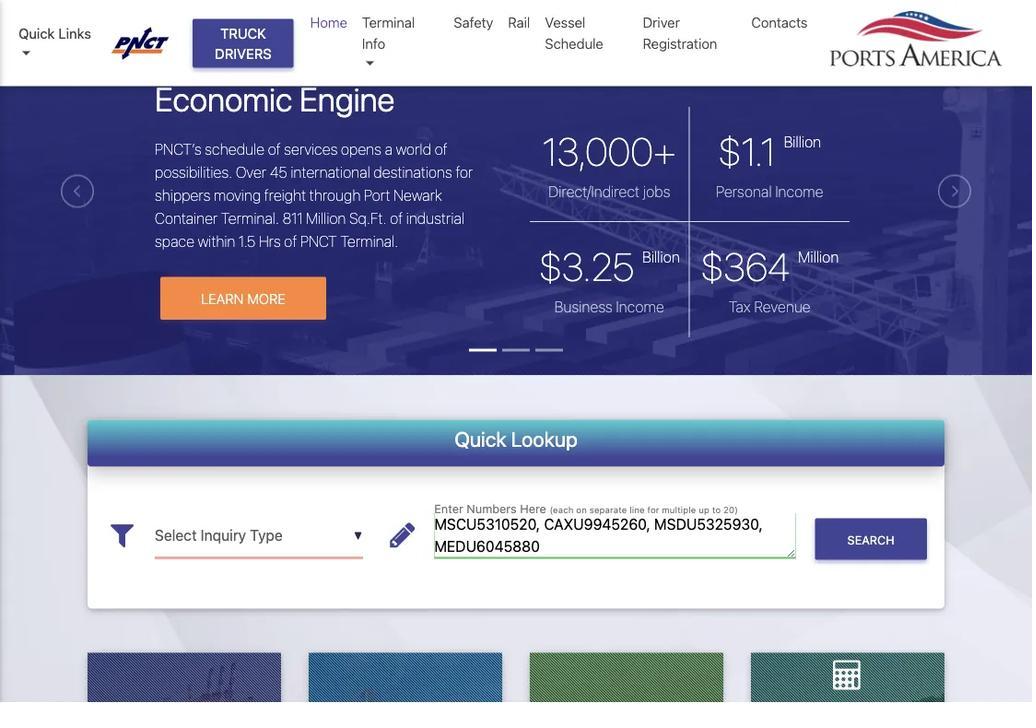 Task type: locate. For each thing, give the bounding box(es) containing it.
sq.ft.
[[350, 210, 387, 228]]

to
[[713, 505, 721, 516]]

0 horizontal spatial million
[[306, 210, 346, 228]]

quick for quick links
[[18, 25, 55, 41]]

1 vertical spatial pnct
[[301, 233, 337, 251]]

811
[[283, 210, 303, 228]]

0 horizontal spatial quick
[[18, 25, 55, 41]]

1 vertical spatial for
[[648, 505, 660, 516]]

hrs
[[259, 233, 281, 251]]

0 vertical spatial terminal.
[[221, 210, 279, 228]]

of
[[268, 141, 281, 158], [435, 141, 448, 158], [390, 210, 403, 228], [284, 233, 297, 251]]

million up revenue
[[799, 249, 839, 267]]

terminal. up 1.5
[[221, 210, 279, 228]]

enter
[[435, 503, 464, 516]]

pnct down 811
[[301, 233, 337, 251]]

billion down jobs
[[643, 249, 680, 267]]

generates:
[[638, 49, 789, 88]]

here
[[520, 503, 547, 516]]

pnct down "vessel"
[[549, 49, 631, 88]]

1 horizontal spatial for
[[648, 505, 660, 516]]

pnct
[[549, 49, 631, 88], [301, 233, 337, 251]]

port
[[364, 187, 390, 205]]

quick lookup
[[455, 428, 578, 452]]

billion inside $1.1 billion
[[784, 134, 822, 151]]

$364 million
[[701, 244, 839, 290]]

million
[[306, 210, 346, 228], [799, 249, 839, 267]]

0 vertical spatial billion
[[784, 134, 822, 151]]

within
[[198, 233, 236, 251]]

vessel schedule
[[545, 14, 604, 51]]

container
[[155, 210, 218, 228]]

safety
[[454, 14, 494, 30]]

moving
[[214, 187, 261, 205]]

contacts
[[752, 14, 808, 30]]

million down through
[[306, 210, 346, 228]]

0 horizontal spatial pnct
[[301, 233, 337, 251]]

0 vertical spatial quick
[[18, 25, 55, 41]]

income for $3.25
[[616, 299, 665, 316]]

opens
[[341, 141, 382, 158]]

terminal. down sq.ft.
[[341, 233, 399, 251]]

alert
[[0, 0, 1033, 7]]

for inside enter numbers here (each on separate line for multiple up to 20)
[[648, 505, 660, 516]]

quick left lookup
[[455, 428, 507, 452]]

(each
[[550, 505, 574, 516]]

billion for $3.25
[[643, 249, 680, 267]]

rail link
[[501, 5, 538, 40]]

possibilities.
[[155, 164, 233, 181]]

economic engine
[[155, 80, 395, 119]]

freight
[[264, 187, 306, 205]]

1 horizontal spatial million
[[799, 249, 839, 267]]

line
[[630, 505, 645, 516]]

safety link
[[447, 5, 501, 40]]

$3.25 billion
[[539, 244, 680, 290]]

through
[[310, 187, 361, 205]]

vessel
[[545, 14, 586, 30]]

learn more button
[[160, 277, 326, 320]]

driver registration link
[[636, 5, 745, 61]]

driver
[[643, 14, 680, 30]]

pnct's
[[155, 141, 202, 158]]

schedule
[[545, 35, 604, 51]]

0 vertical spatial for
[[456, 164, 473, 181]]

1 horizontal spatial terminal.
[[341, 233, 399, 251]]

of right sq.ft.
[[390, 210, 403, 228]]

for right the destinations
[[456, 164, 473, 181]]

0 vertical spatial income
[[776, 184, 824, 201]]

engine
[[300, 80, 395, 119]]

1 vertical spatial quick
[[455, 428, 507, 452]]

0 horizontal spatial for
[[456, 164, 473, 181]]

0 horizontal spatial income
[[616, 299, 665, 316]]

1 vertical spatial billion
[[643, 249, 680, 267]]

info
[[362, 35, 386, 51]]

1 vertical spatial income
[[616, 299, 665, 316]]

20)
[[724, 505, 739, 516]]

quick links link
[[18, 22, 94, 64]]

learn
[[201, 291, 244, 307]]

None text field
[[155, 514, 363, 559]]

for
[[456, 164, 473, 181], [648, 505, 660, 516]]

income down $1.1 billion
[[776, 184, 824, 201]]

0 vertical spatial pnct
[[549, 49, 631, 88]]

0 vertical spatial million
[[306, 210, 346, 228]]

1 horizontal spatial billion
[[784, 134, 822, 151]]

billion right $1.1 on the top of page
[[784, 134, 822, 151]]

international
[[291, 164, 370, 181]]

1 horizontal spatial pnct
[[549, 49, 631, 88]]

world
[[396, 141, 432, 158]]

terminal info
[[362, 14, 415, 51]]

schedule
[[205, 141, 265, 158]]

over
[[236, 164, 267, 181]]

business
[[555, 299, 613, 316]]

$1.1
[[719, 129, 776, 175]]

0 horizontal spatial billion
[[643, 249, 680, 267]]

1 vertical spatial million
[[799, 249, 839, 267]]

None text field
[[435, 514, 796, 559]]

income down $3.25 billion
[[616, 299, 665, 316]]

quick left links
[[18, 25, 55, 41]]

1 horizontal spatial quick
[[455, 428, 507, 452]]

for inside the 'pnct's schedule of services opens a world of possibilities.                                 over 45 international destinations for shippers moving freight through port newark container terminal.                                 811 million sq.ft. of industrial space within 1.5 hrs of pnct terminal.'
[[456, 164, 473, 181]]

billion inside $3.25 billion
[[643, 249, 680, 267]]

vessel schedule link
[[538, 5, 636, 61]]

1 horizontal spatial income
[[776, 184, 824, 201]]

driver registration
[[643, 14, 718, 51]]

billion
[[784, 134, 822, 151], [643, 249, 680, 267]]

of up 45
[[268, 141, 281, 158]]

tax revenue
[[729, 299, 811, 316]]

income
[[776, 184, 824, 201], [616, 299, 665, 316]]

numbers
[[467, 503, 517, 516]]

million inside the 'pnct's schedule of services opens a world of possibilities.                                 over 45 international destinations for shippers moving freight through port newark container terminal.                                 811 million sq.ft. of industrial space within 1.5 hrs of pnct terminal.'
[[306, 210, 346, 228]]

quick
[[18, 25, 55, 41], [455, 428, 507, 452]]

more
[[247, 291, 286, 307]]

$364
[[701, 244, 791, 290]]

pnct generates:
[[549, 49, 789, 88]]

terminal.
[[221, 210, 279, 228], [341, 233, 399, 251]]

up
[[699, 505, 710, 516]]

0 horizontal spatial terminal.
[[221, 210, 279, 228]]

for right "line"
[[648, 505, 660, 516]]

contacts link
[[745, 5, 816, 40]]

newark
[[394, 187, 443, 205]]



Task type: vqa. For each thing, say whether or not it's contained in the screenshot.
07114
no



Task type: describe. For each thing, give the bounding box(es) containing it.
multiple
[[662, 505, 697, 516]]

industrial
[[406, 210, 465, 228]]

lookup
[[512, 428, 578, 452]]

1 vertical spatial terminal.
[[341, 233, 399, 251]]

truck drivers
[[215, 25, 272, 62]]

drivers
[[215, 45, 272, 62]]

welcome to port newmark container terminal image
[[0, 7, 1033, 480]]

shippers
[[155, 187, 211, 205]]

search button
[[816, 519, 928, 561]]

of right hrs
[[284, 233, 297, 251]]

million inside '$364 million'
[[799, 249, 839, 267]]

billion for $1.1
[[784, 134, 822, 151]]

search
[[848, 534, 895, 547]]

terminal
[[362, 14, 415, 30]]

jobs
[[644, 184, 671, 201]]

a
[[385, 141, 393, 158]]

business income
[[555, 299, 665, 316]]

learn more
[[201, 291, 286, 307]]

home
[[310, 14, 348, 30]]

enter numbers here (each on separate line for multiple up to 20)
[[435, 503, 739, 516]]

tax
[[729, 299, 751, 316]]

personal
[[716, 184, 772, 201]]

truck
[[220, 25, 266, 41]]

$3.25
[[539, 244, 635, 290]]

13,000+
[[543, 129, 677, 175]]

terminal info link
[[355, 5, 447, 82]]

personal income
[[716, 184, 824, 201]]

destinations
[[374, 164, 453, 181]]

registration
[[643, 35, 718, 51]]

13,000+ direct/indirect jobs
[[543, 129, 677, 201]]

$1.1 billion
[[719, 129, 822, 175]]

direct/indirect
[[549, 184, 640, 201]]

links
[[58, 25, 91, 41]]

separate
[[590, 505, 627, 516]]

rail
[[508, 14, 531, 30]]

income for $1.1
[[776, 184, 824, 201]]

45
[[270, 164, 288, 181]]

quick for quick lookup
[[455, 428, 507, 452]]

quick links
[[18, 25, 91, 41]]

truck drivers link
[[193, 19, 294, 68]]

services
[[284, 141, 338, 158]]

home link
[[303, 5, 355, 40]]

▼
[[354, 530, 363, 543]]

of right world
[[435, 141, 448, 158]]

1.5
[[239, 233, 256, 251]]

revenue
[[755, 299, 811, 316]]

on
[[577, 505, 587, 516]]

economic
[[155, 80, 293, 119]]

space
[[155, 233, 195, 251]]

pnct inside the 'pnct's schedule of services opens a world of possibilities.                                 over 45 international destinations for shippers moving freight through port newark container terminal.                                 811 million sq.ft. of industrial space within 1.5 hrs of pnct terminal.'
[[301, 233, 337, 251]]

pnct's schedule of services opens a world of possibilities.                                 over 45 international destinations for shippers moving freight through port newark container terminal.                                 811 million sq.ft. of industrial space within 1.5 hrs of pnct terminal.
[[155, 141, 473, 251]]



